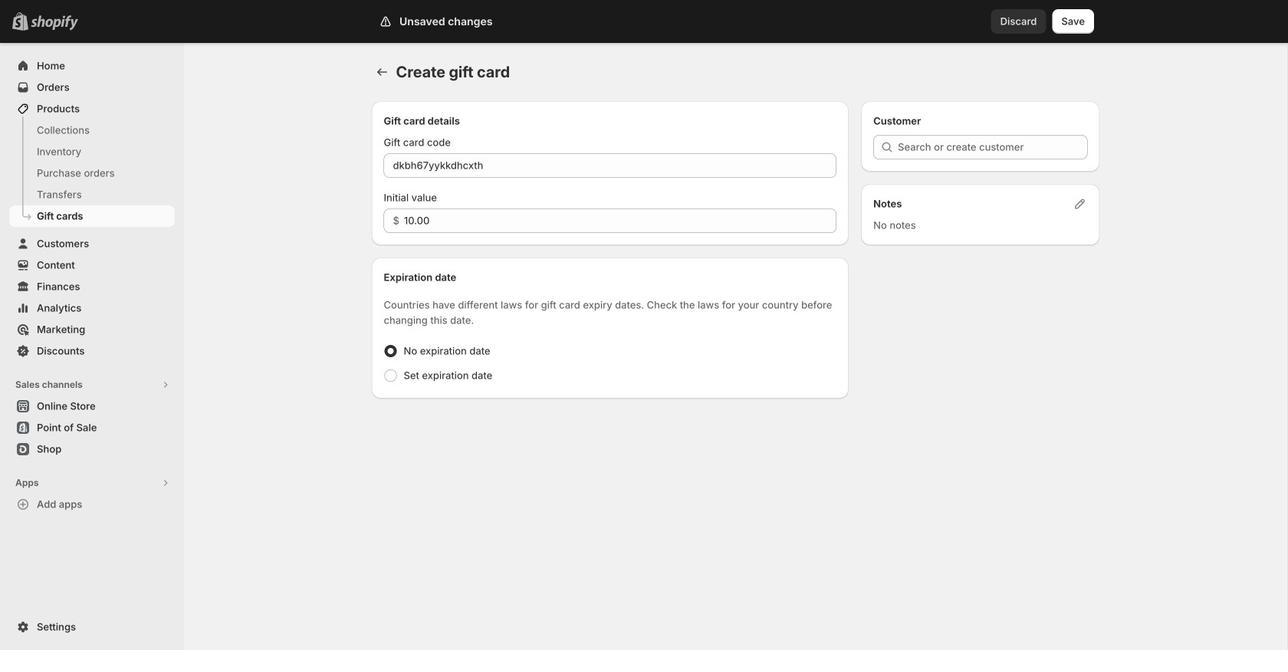 Task type: vqa. For each thing, say whether or not it's contained in the screenshot.
 text field
yes



Task type: locate. For each thing, give the bounding box(es) containing it.
None text field
[[384, 153, 837, 178]]

  text field
[[404, 209, 837, 233]]



Task type: describe. For each thing, give the bounding box(es) containing it.
Search or create customer text field
[[898, 135, 1088, 159]]

shopify image
[[34, 15, 81, 30]]



